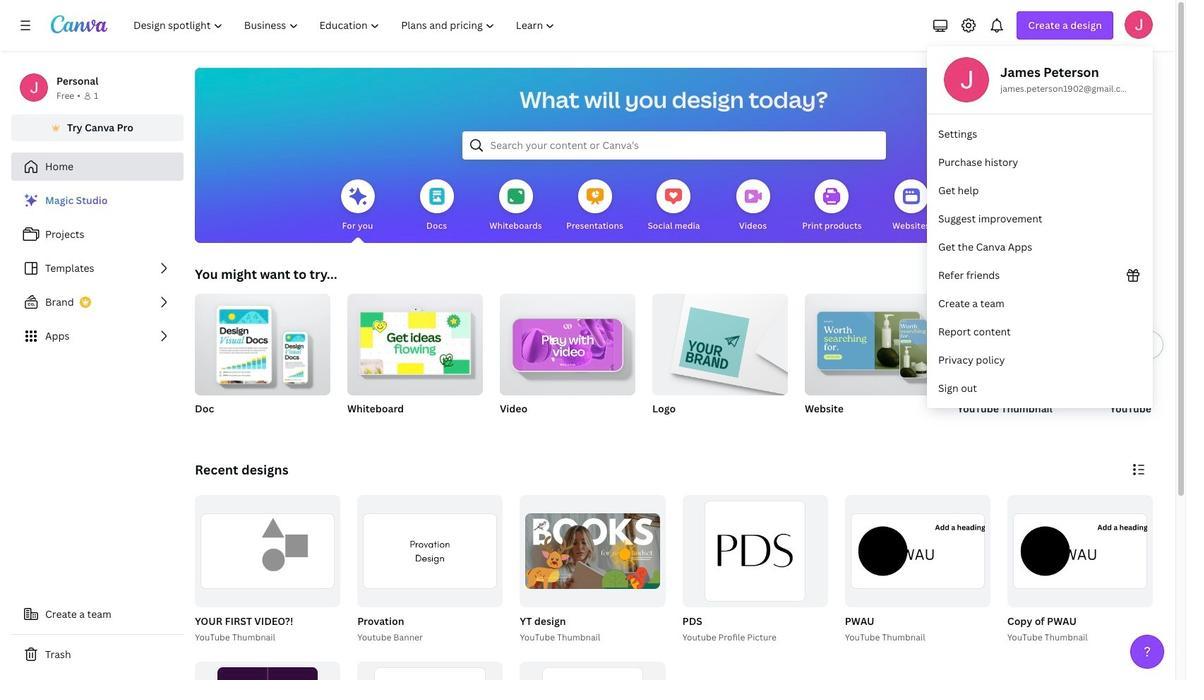 Task type: vqa. For each thing, say whether or not it's contained in the screenshot.
menu
yes



Task type: locate. For each thing, give the bounding box(es) containing it.
top level navigation element
[[124, 11, 567, 40]]

list
[[927, 120, 1153, 403], [11, 186, 184, 350]]

group
[[195, 288, 331, 434], [195, 288, 331, 395], [347, 288, 483, 434], [347, 288, 483, 395], [500, 288, 636, 434], [500, 288, 636, 395], [653, 288, 788, 434], [653, 288, 788, 395], [805, 294, 941, 434], [805, 294, 941, 395], [958, 294, 1093, 434], [1110, 294, 1186, 434], [192, 495, 341, 645], [195, 495, 341, 607], [355, 495, 503, 645], [357, 495, 503, 607], [517, 495, 666, 645], [520, 495, 666, 607], [680, 495, 828, 645], [683, 495, 828, 607], [842, 495, 991, 645], [1005, 495, 1153, 645], [195, 661, 341, 680], [357, 661, 503, 680], [520, 661, 666, 680]]

None search field
[[462, 131, 886, 160]]

menu
[[927, 46, 1153, 408]]



Task type: describe. For each thing, give the bounding box(es) containing it.
james peterson image
[[1125, 11, 1153, 39]]

Search search field
[[490, 132, 858, 159]]

0 horizontal spatial list
[[11, 186, 184, 350]]

1 horizontal spatial list
[[927, 120, 1153, 403]]



